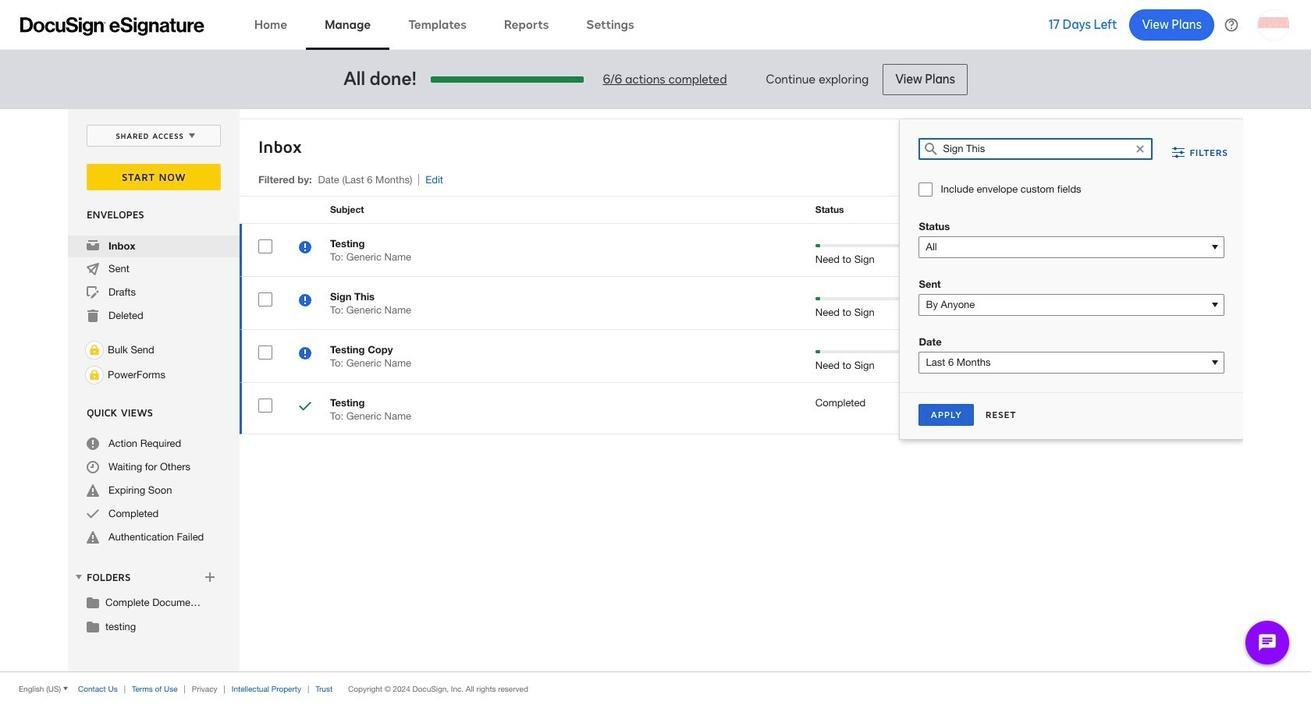 Task type: describe. For each thing, give the bounding box(es) containing it.
lock image
[[85, 341, 104, 360]]

2 need to sign image from the top
[[299, 347, 311, 362]]

sent image
[[87, 263, 99, 276]]

more info region
[[0, 672, 1311, 706]]

1 alert image from the top
[[87, 485, 99, 497]]

secondary navigation region
[[68, 109, 1247, 672]]

lock image
[[85, 366, 104, 385]]

clock image
[[87, 461, 99, 474]]

completed image
[[87, 508, 99, 521]]

draft image
[[87, 286, 99, 299]]

folder image
[[87, 621, 99, 633]]

completed image
[[299, 400, 311, 415]]



Task type: vqa. For each thing, say whether or not it's contained in the screenshot.
"inbox" icon
yes



Task type: locate. For each thing, give the bounding box(es) containing it.
2 alert image from the top
[[87, 532, 99, 544]]

need to sign image
[[299, 294, 311, 309]]

Search Inbox and Folders text field
[[943, 139, 1129, 159]]

docusign esignature image
[[20, 17, 205, 36]]

inbox image
[[87, 240, 99, 252]]

view folders image
[[73, 571, 85, 584]]

folder image
[[87, 596, 99, 609]]

alert image down clock icon
[[87, 485, 99, 497]]

1 vertical spatial need to sign image
[[299, 347, 311, 362]]

need to sign image
[[299, 241, 311, 256], [299, 347, 311, 362]]

1 vertical spatial alert image
[[87, 532, 99, 544]]

action required image
[[87, 438, 99, 450]]

0 vertical spatial need to sign image
[[299, 241, 311, 256]]

alert image
[[87, 485, 99, 497], [87, 532, 99, 544]]

trash image
[[87, 310, 99, 322]]

need to sign image up need to sign image
[[299, 241, 311, 256]]

your uploaded profile image image
[[1258, 9, 1289, 40]]

need to sign image up completed image
[[299, 347, 311, 362]]

0 vertical spatial alert image
[[87, 485, 99, 497]]

alert image down completed icon
[[87, 532, 99, 544]]

1 need to sign image from the top
[[299, 241, 311, 256]]



